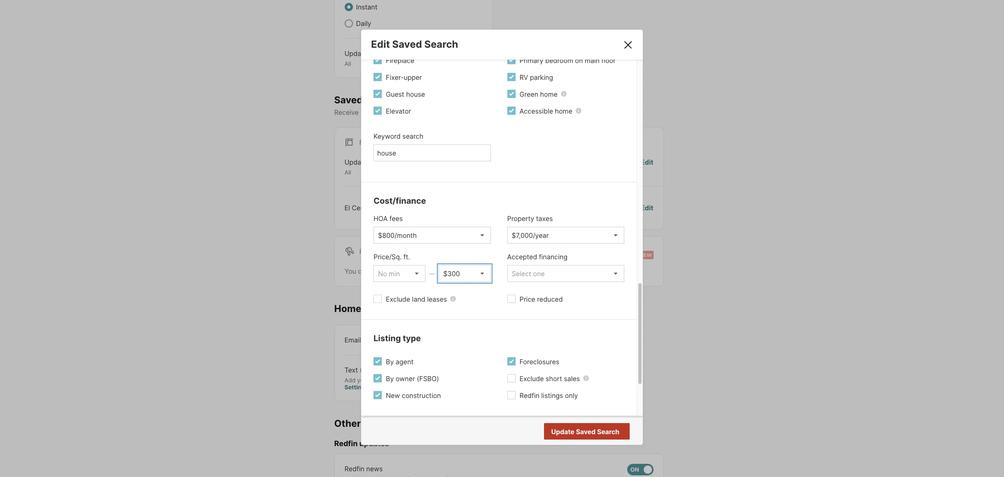 Task type: vqa. For each thing, say whether or not it's contained in the screenshot.
Credit
no



Task type: locate. For each thing, give the bounding box(es) containing it.
list box up ft.
[[374, 227, 491, 244]]

short
[[546, 375, 562, 383]]

new
[[386, 392, 400, 400]]

on right the based at the top left of the page
[[442, 108, 450, 117]]

list box right — at the left bottom of page
[[439, 265, 491, 282]]

leases
[[427, 295, 447, 304]]

fees
[[390, 215, 403, 223]]

1 horizontal spatial on
[[575, 56, 583, 65]]

0 horizontal spatial exclude
[[386, 295, 410, 304]]

1 vertical spatial home
[[555, 107, 573, 115]]

update saved search
[[551, 428, 620, 436]]

cost/finance
[[374, 196, 426, 206]]

by owner (fsbo)
[[386, 375, 439, 383]]

edit
[[371, 38, 390, 50], [641, 158, 654, 167], [641, 204, 654, 212]]

price
[[520, 295, 535, 304]]

by for by agent
[[386, 358, 394, 366]]

rv
[[520, 73, 528, 81]]

email
[[345, 336, 361, 344]]

accessible home
[[520, 107, 573, 115]]

0 vertical spatial update
[[345, 49, 367, 58]]

1 vertical spatial redfin
[[334, 440, 358, 448]]

list box up the financing
[[507, 227, 624, 244]]

1 horizontal spatial searches
[[414, 267, 443, 275]]

other
[[334, 418, 361, 429]]

2 vertical spatial edit
[[641, 204, 654, 212]]

0 vertical spatial edit button
[[641, 157, 654, 176]]

searches up "elevator"
[[365, 94, 409, 106]]

types up fixer-
[[369, 49, 387, 58]]

list box for property taxes
[[507, 227, 624, 244]]

on inside saved searches receive timely notifications based on your preferred search filters.
[[442, 108, 450, 117]]

listings
[[541, 392, 563, 400]]

1 types from the top
[[369, 49, 387, 58]]

only
[[565, 392, 578, 400]]

listing
[[374, 334, 401, 343]]

0 vertical spatial searches
[[365, 94, 409, 106]]

ft.
[[404, 253, 410, 261]]

e.g. office, balcony, modern text field
[[377, 149, 487, 157]]

your inside saved searches receive timely notifications based on your preferred search filters.
[[452, 108, 466, 117]]

results
[[597, 428, 619, 436]]

1 vertical spatial search
[[403, 132, 423, 140]]

tours
[[364, 303, 388, 315]]

search left filters. at the right top of the page
[[498, 108, 519, 117]]

search inside button
[[597, 428, 620, 436]]

you
[[345, 267, 356, 275]]

0 vertical spatial home
[[540, 90, 558, 98]]

reduced
[[537, 295, 563, 304]]

your left preferred
[[452, 108, 466, 117]]

timely
[[361, 108, 379, 117]]

home for accessible home
[[555, 107, 573, 115]]

1 vertical spatial for
[[359, 247, 373, 256]]

your
[[452, 108, 466, 117], [357, 377, 369, 384]]

all down the daily radio
[[345, 60, 351, 67]]

foreclosures
[[520, 358, 559, 366]]

for for for sale
[[359, 139, 373, 147]]

types down for sale
[[369, 158, 387, 167]]

rv parking
[[520, 73, 553, 81]]

exclude left land
[[386, 295, 410, 304]]

1 vertical spatial by
[[386, 375, 394, 383]]

exclude down foreclosures at the right bottom
[[520, 375, 544, 383]]

your up settings
[[357, 377, 369, 384]]

searches
[[365, 94, 409, 106], [414, 267, 443, 275]]

no
[[586, 428, 595, 436]]

price/sq. ft.
[[374, 253, 410, 261]]

el cerrito test 1
[[345, 204, 393, 212]]

0 horizontal spatial your
[[357, 377, 369, 384]]

0 horizontal spatial on
[[442, 108, 450, 117]]

instant
[[356, 3, 378, 11]]

on left the main
[[575, 56, 583, 65]]

edit inside dialog
[[371, 38, 390, 50]]

accepted financing
[[507, 253, 568, 261]]

exclude
[[386, 295, 410, 304], [520, 375, 544, 383]]

1 vertical spatial exclude
[[520, 375, 544, 383]]

floor
[[602, 56, 616, 65]]

update
[[345, 49, 367, 58], [345, 158, 367, 167], [551, 428, 575, 436]]

1 edit button from the top
[[641, 157, 654, 176]]

saved searches receive timely notifications based on your preferred search filters.
[[334, 94, 541, 117]]

0 vertical spatial your
[[452, 108, 466, 117]]

2 update types all from the top
[[345, 158, 387, 176]]

redfin updates
[[334, 440, 389, 448]]

redfin down other
[[334, 440, 358, 448]]

1 horizontal spatial search
[[498, 108, 519, 117]]

house
[[406, 90, 425, 98]]

update types all down daily
[[345, 49, 387, 67]]

all up 'el'
[[345, 169, 351, 176]]

search inside dialog
[[403, 132, 423, 140]]

0 vertical spatial edit
[[371, 38, 390, 50]]

home up accessible home at right
[[540, 90, 558, 98]]

0 vertical spatial redfin
[[520, 392, 540, 400]]

update saved search button
[[544, 423, 630, 440]]

construction
[[402, 392, 441, 400]]

0 horizontal spatial searches
[[365, 94, 409, 106]]

all
[[345, 60, 351, 67], [345, 169, 351, 176]]

searches left "while"
[[414, 267, 443, 275]]

0 vertical spatial on
[[575, 56, 583, 65]]

0 vertical spatial search
[[424, 38, 458, 50]]

property taxes
[[507, 215, 553, 223]]

update down for sale
[[345, 158, 367, 167]]

daily
[[356, 19, 371, 28]]

2 vertical spatial update
[[551, 428, 575, 436]]

for left rent
[[359, 247, 373, 256]]

searches inside saved searches receive timely notifications based on your preferred search filters.
[[365, 94, 409, 106]]

edit button
[[641, 157, 654, 176], [641, 203, 654, 213]]

home
[[540, 90, 558, 98], [555, 107, 573, 115]]

redfin inside edit saved search dialog
[[520, 392, 540, 400]]

list box down the financing
[[507, 265, 624, 282]]

0 vertical spatial for
[[359, 139, 373, 147]]

1 horizontal spatial search
[[597, 428, 620, 436]]

saved
[[392, 38, 422, 50], [334, 94, 363, 106], [393, 267, 412, 275], [576, 428, 596, 436]]

update types all down for sale
[[345, 158, 387, 176]]

1 vertical spatial types
[[369, 158, 387, 167]]

1 vertical spatial edit button
[[641, 203, 654, 213]]

1 vertical spatial your
[[357, 377, 369, 384]]

1 by from the top
[[386, 358, 394, 366]]

keyword
[[374, 132, 401, 140]]

receive
[[334, 108, 359, 117]]

0 horizontal spatial search
[[403, 132, 423, 140]]

1 vertical spatial update types all
[[345, 158, 387, 176]]

for left sale
[[359, 139, 373, 147]]

main
[[585, 56, 600, 65]]

fixer-upper
[[386, 73, 422, 81]]

by agent
[[386, 358, 414, 366]]

1 horizontal spatial exclude
[[520, 375, 544, 383]]

1 vertical spatial on
[[442, 108, 450, 117]]

0 vertical spatial all
[[345, 60, 351, 67]]

home tours
[[334, 303, 388, 315]]

0 vertical spatial by
[[386, 358, 394, 366]]

primary bedroom on main floor
[[520, 56, 616, 65]]

0 horizontal spatial search
[[424, 38, 458, 50]]

(sms)
[[360, 366, 379, 374]]

2 vertical spatial redfin
[[345, 465, 364, 473]]

on inside edit saved search dialog
[[575, 56, 583, 65]]

financing
[[539, 253, 568, 261]]

update types all
[[345, 49, 387, 67], [345, 158, 387, 176]]

1 vertical spatial all
[[345, 169, 351, 176]]

redfin left news
[[345, 465, 364, 473]]

filters.
[[521, 108, 541, 117]]

1 vertical spatial edit
[[641, 158, 654, 167]]

0 vertical spatial search
[[498, 108, 519, 117]]

0 vertical spatial update types all
[[345, 49, 387, 67]]

list box
[[374, 227, 491, 244], [507, 227, 624, 244], [374, 265, 426, 282], [439, 265, 491, 282], [507, 265, 624, 282]]

redfin for other emails
[[334, 440, 358, 448]]

by for by owner (fsbo)
[[386, 375, 394, 383]]

agent
[[396, 358, 414, 366]]

1 all from the top
[[345, 60, 351, 67]]

account settings link
[[345, 377, 442, 391]]

type
[[403, 334, 421, 343]]

notifications
[[381, 108, 420, 117]]

hoa fees
[[374, 215, 403, 223]]

0 vertical spatial exclude
[[386, 295, 410, 304]]

0 vertical spatial types
[[369, 49, 387, 58]]

search
[[424, 38, 458, 50], [597, 428, 620, 436]]

1 for from the top
[[359, 139, 373, 147]]

saved inside saved searches receive timely notifications based on your preferred search filters.
[[334, 94, 363, 106]]

2 by from the top
[[386, 375, 394, 383]]

2 for from the top
[[359, 247, 373, 256]]

1 horizontal spatial your
[[452, 108, 466, 117]]

search up 'e.g. office, balcony, modern' text field
[[403, 132, 423, 140]]

fireplace
[[386, 56, 414, 65]]

home right accessible
[[555, 107, 573, 115]]

update down the daily radio
[[345, 49, 367, 58]]

search
[[498, 108, 519, 117], [403, 132, 423, 140]]

upper
[[404, 73, 422, 81]]

update left no
[[551, 428, 575, 436]]

None checkbox
[[627, 464, 654, 476]]

text
[[345, 366, 358, 374]]

saved inside button
[[576, 428, 596, 436]]

no results
[[586, 428, 619, 436]]

exclude land leases
[[386, 295, 447, 304]]

redfin left listings at right bottom
[[520, 392, 540, 400]]

list box down ft.
[[374, 265, 426, 282]]

hoa
[[374, 215, 388, 223]]

list box for hoa fees
[[374, 227, 491, 244]]

1 vertical spatial search
[[597, 428, 620, 436]]



Task type: describe. For each thing, give the bounding box(es) containing it.
rentals
[[505, 267, 527, 275]]

cerrito
[[352, 204, 373, 212]]

bedroom
[[545, 56, 573, 65]]

home for green home
[[540, 90, 558, 98]]

2 types from the top
[[369, 158, 387, 167]]

account settings
[[345, 377, 442, 391]]

edit saved search
[[371, 38, 458, 50]]

2 edit button from the top
[[641, 203, 654, 213]]

keyword search
[[374, 132, 423, 140]]

new construction
[[386, 392, 441, 400]]

list box for accepted financing
[[507, 265, 624, 282]]

redfin for redfin updates
[[345, 465, 364, 473]]

emails
[[363, 418, 393, 429]]

listing type
[[374, 334, 421, 343]]

property
[[507, 215, 534, 223]]

taxes
[[536, 215, 553, 223]]

—
[[429, 270, 435, 277]]

green home
[[520, 90, 558, 98]]

accessible
[[520, 107, 553, 115]]

1
[[390, 204, 393, 212]]

search for update saved search
[[597, 428, 620, 436]]

for
[[495, 267, 504, 275]]

add
[[345, 377, 356, 384]]

based
[[421, 108, 441, 117]]

parking
[[530, 73, 553, 81]]

can
[[358, 267, 369, 275]]

in
[[412, 377, 417, 384]]

elevator
[[386, 107, 411, 115]]

create
[[371, 267, 391, 275]]

1 update types all from the top
[[345, 49, 387, 67]]

sale
[[374, 139, 391, 147]]

preferred
[[468, 108, 497, 117]]

text (sms)
[[345, 366, 379, 374]]

other emails
[[334, 418, 393, 429]]

fixer-
[[386, 73, 404, 81]]

(fsbo)
[[417, 375, 439, 383]]

for rent
[[359, 247, 392, 256]]

Instant radio
[[345, 3, 353, 11]]

guest house
[[386, 90, 425, 98]]

news
[[366, 465, 383, 473]]

price/sq.
[[374, 253, 402, 261]]

Daily radio
[[345, 19, 353, 28]]

searching
[[463, 267, 493, 275]]

number
[[390, 377, 410, 384]]

primary
[[520, 56, 544, 65]]

home
[[334, 303, 361, 315]]

2 all from the top
[[345, 169, 351, 176]]

update inside button
[[551, 428, 575, 436]]

settings
[[345, 384, 368, 391]]

1 vertical spatial searches
[[414, 267, 443, 275]]

phone
[[371, 377, 388, 384]]

for sale
[[359, 139, 391, 147]]

owner
[[396, 375, 415, 383]]

edit saved search element
[[371, 38, 613, 50]]

guest
[[386, 90, 404, 98]]

accepted
[[507, 253, 537, 261]]

.
[[527, 267, 528, 275]]

exclude for exclude short sales
[[520, 375, 544, 383]]

test
[[375, 204, 389, 212]]

redfin listings only
[[520, 392, 578, 400]]

add your phone number in
[[345, 377, 418, 384]]

no results button
[[577, 424, 629, 440]]

el
[[345, 204, 350, 212]]

sales
[[564, 375, 580, 383]]

search inside saved searches receive timely notifications based on your preferred search filters.
[[498, 108, 519, 117]]

edit saved search dialog
[[361, 0, 643, 454]]

search for edit saved search
[[424, 38, 458, 50]]

updates
[[359, 440, 389, 448]]

exclude for exclude land leases
[[386, 295, 410, 304]]

you can create saved searches while searching for rentals .
[[345, 267, 528, 275]]

exclude short sales
[[520, 375, 580, 383]]

for for for rent
[[359, 247, 373, 256]]

price reduced
[[520, 295, 563, 304]]

redfin news
[[345, 465, 383, 473]]

green
[[520, 90, 538, 98]]

1 vertical spatial update
[[345, 158, 367, 167]]



